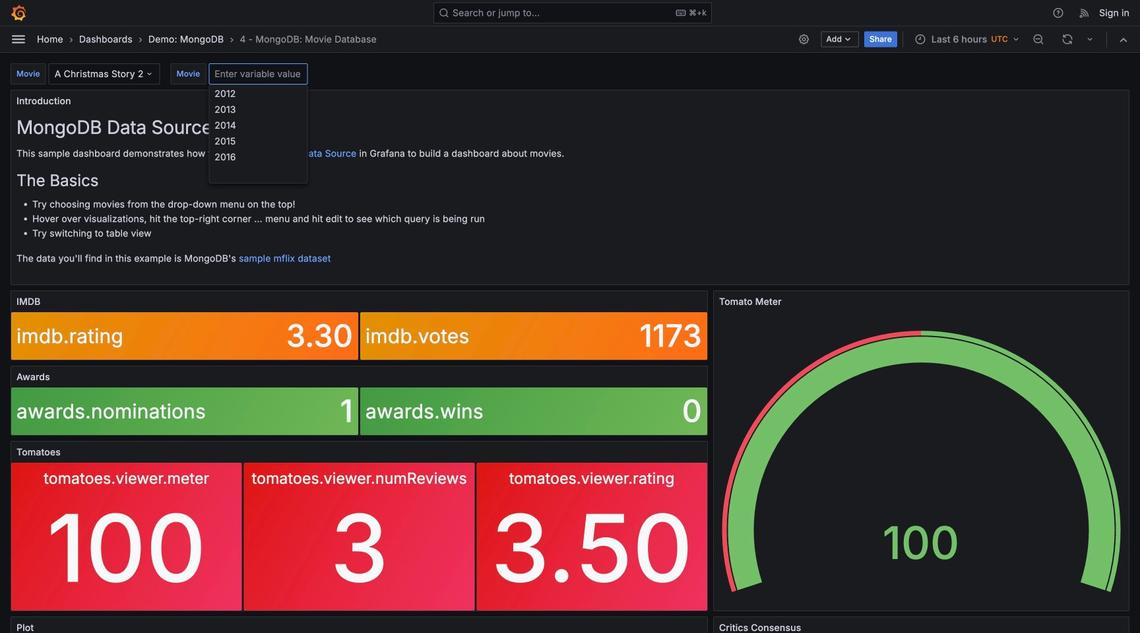 Task type: vqa. For each thing, say whether or not it's contained in the screenshot.
Expand Section Dashboards IMAGE
no



Task type: locate. For each thing, give the bounding box(es) containing it.
auto refresh turned off. choose refresh time interval image
[[1085, 34, 1096, 45]]

Enter variable value text field
[[209, 63, 308, 85]]

None button
[[210, 85, 307, 101], [210, 101, 307, 117], [210, 117, 307, 133], [210, 133, 307, 149], [210, 149, 307, 164], [210, 85, 307, 101], [210, 101, 307, 117], [210, 117, 307, 133], [210, 133, 307, 149], [210, 149, 307, 164]]

refresh dashboard image
[[1062, 33, 1074, 45]]

variable options element
[[210, 85, 307, 164]]



Task type: describe. For each thing, give the bounding box(es) containing it.
dashboard settings image
[[799, 33, 810, 45]]

grafana image
[[11, 5, 26, 21]]

zoom out time range image
[[1033, 33, 1045, 45]]

open menu image
[[11, 31, 26, 47]]

help image
[[1053, 7, 1065, 19]]

news image
[[1080, 7, 1092, 19]]



